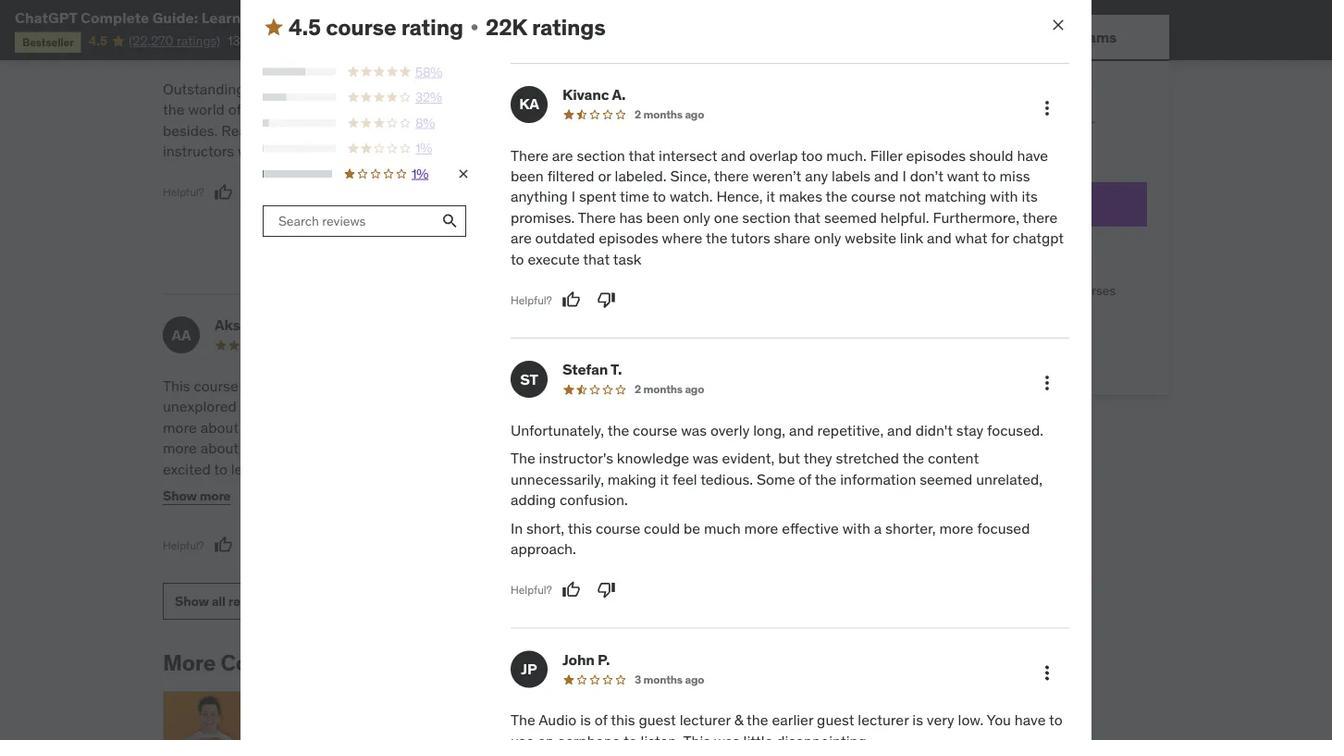 Task type: vqa. For each thing, say whether or not it's contained in the screenshot.
way
no



Task type: locate. For each thing, give the bounding box(es) containing it.
is up 'earphone'
[[580, 711, 591, 730]]

tools inside outstanding course. tremendous jumpstart to the world of chatgpt and many other tools besides. really enjoyed it and thought instructors were excellent.
[[414, 101, 446, 119]]

0 vertical spatial learn
[[685, 418, 718, 437]]

the left different
[[697, 80, 719, 99]]

approach.
[[511, 540, 576, 559]]

lot inside so glad on taking part in this course,learnt a lot about ai tools and how to implement all this in day to day life.will love to learn more like this.
[[501, 398, 519, 416]]

1 horizontal spatial this
[[683, 732, 711, 740]]

ai up them. at the top
[[782, 80, 795, 99]]

mark review by kivanc a. as unhelpful image
[[597, 291, 616, 310]]

1 guest from the left
[[639, 711, 676, 730]]

more courses by
[[163, 649, 340, 677]]

world inside outstanding course. tremendous jumpstart to the world of chatgpt and many other tools besides. really enjoyed it and thought instructors were excellent.
[[188, 101, 225, 119]]

little
[[744, 732, 773, 740]]

1 vertical spatial section
[[742, 208, 791, 227]]

have inside the nice course! i'm amazed with the different ai tools. i learned a lot but i still have to try them. i'm looking for a free app, to familiarize prompting. i'm interested
[[694, 101, 725, 119]]

of inside outstanding course. tremendous jumpstart to the world of chatgpt and many other tools besides. really enjoyed it and thought instructors were excellent.
[[228, 101, 241, 119]]

additional actions for review by stefan t. image
[[1036, 373, 1058, 395]]

to right 32%
[[452, 80, 465, 99]]

1% button
[[263, 140, 471, 158], [263, 165, 471, 183]]

1 vertical spatial only
[[814, 229, 841, 248]]

0 vertical spatial section
[[577, 146, 625, 165]]

there
[[714, 167, 749, 186], [1023, 208, 1058, 227]]

the down labels
[[826, 187, 848, 206]]

1 vertical spatial are
[[511, 229, 532, 248]]

25,000+ inside subscribe to this course and 25,000+ top‑rated udemy courses for your organization.
[[1044, 113, 1095, 130]]

2
[[635, 108, 641, 122], [635, 383, 641, 397]]

additional actions for review by john p. image
[[1036, 663, 1058, 685]]

2 guest from the left
[[817, 711, 854, 730]]

you
[[696, 183, 719, 202]]

& inside in making beautiful and unique designs, enhancing photos & making videos as well. thank you very much!!!
[[759, 163, 768, 182]]

life.will
[[588, 418, 634, 437]]

many
[[336, 101, 372, 119]]

and
[[308, 101, 333, 119], [1020, 113, 1041, 130], [333, 121, 357, 140], [721, 146, 746, 165], [501, 163, 526, 182], [874, 167, 899, 186], [927, 229, 952, 248], [616, 398, 641, 416], [401, 418, 425, 437], [789, 421, 814, 440], [887, 421, 912, 440], [230, 480, 255, 499]]

execute
[[528, 250, 580, 269]]

focused.
[[987, 421, 1044, 440]]

1 vertical spatial very
[[927, 711, 955, 730]]

making up the promises. at the top left of the page
[[501, 183, 550, 202]]

25,000+ up your
[[1044, 113, 1095, 130]]

2 vertical spatial it
[[660, 470, 669, 489]]

with inside "there are section that intersect and overlap too much.  filler episodes should have been filtered or labeled.  since, there weren't any labels and i don't want to miss anything i spent time to watch.  hence, it makes the course not matching with its promises.  there has been only one section that seemed helpful.  furthermore, there are outdated episodes where the tutors share only website link and what for chatgpt to execute that task"
[[990, 187, 1018, 206]]

1 vertical spatial have
[[1017, 146, 1048, 165]]

but inside unfortunately, the course was overly long, and repetitive, and didn't stay focused. the instructor's knowledge was evident, but they stretched the content unnecessarily, making it feel tedious. some of the information seemed unrelated, adding confusion. in short, this course could be much more effective with a shorter, more focused approach.
[[778, 449, 800, 468]]

chatgpt down course.
[[245, 101, 304, 119]]

tools for other
[[414, 101, 446, 119]]

1 horizontal spatial a.
[[612, 85, 626, 104]]

have up familiarize
[[694, 101, 725, 119]]

like inside so glad on taking part in this course,learnt a lot about ai tools and how to implement all this in day to day life.will love to learn more like this.
[[760, 418, 783, 437]]

looking
[[379, 480, 432, 499]]

adding
[[511, 491, 556, 510]]

glad
[[523, 377, 551, 396]]

this up "should" on the right top of the page
[[953, 113, 974, 130]]

that left task
[[583, 250, 610, 269]]

on
[[555, 377, 571, 396]]

a. for kivanc a.
[[612, 85, 626, 104]]

0 vertical spatial show more
[[501, 191, 569, 208]]

0 horizontal spatial much
[[401, 398, 437, 416]]

0 horizontal spatial very
[[723, 183, 751, 202]]

seemed inside "there are section that intersect and overlap too much.  filler episodes should have been filtered or labeled.  since, there weren't any labels and i don't want to miss anything i spent time to watch.  hence, it makes the course not matching with its promises.  there has been only one section that seemed helpful.  furthermore, there are outdated episodes where the tutors share only website link and what for chatgpt to execute that task"
[[824, 208, 877, 227]]

ago for a.
[[685, 108, 704, 122]]

this inside unfortunately, the course was overly long, and repetitive, and didn't stay focused. the instructor's knowledge was evident, but they stretched the content unnecessarily, making it feel tedious. some of the information seemed unrelated, adding confusion. in short, this course could be much more effective with a shorter, more focused approach.
[[568, 519, 592, 538]]

helpful? left "mark review by bob w. as helpful" icon
[[163, 185, 204, 200]]

1 horizontal spatial making
[[608, 470, 657, 489]]

the left tutors
[[706, 229, 728, 248]]

2 vertical spatial in
[[354, 501, 366, 520]]

1 the from the top
[[511, 449, 535, 468]]

1 months from the top
[[644, 108, 683, 122]]

but up some
[[778, 449, 800, 468]]

chatgpt
[[1013, 229, 1064, 248]]

mark review by ajaay a. as helpful image
[[553, 481, 571, 499]]

about up "excited"
[[201, 439, 239, 458]]

0 vertical spatial an
[[271, 377, 287, 396]]

1 horizontal spatial only
[[814, 229, 841, 248]]

show more for the top show more button
[[501, 191, 569, 208]]

1 horizontal spatial like
[[760, 418, 783, 437]]

xsmall image
[[456, 167, 471, 182]]

0 vertical spatial tools
[[414, 101, 446, 119]]

1 1% button from the top
[[263, 140, 471, 158]]

tools inside so glad on taking part in this course,learnt a lot about ai tools and how to implement all this in day to day life.will love to learn more like this.
[[580, 398, 613, 416]]

3 up listen.
[[635, 673, 641, 687]]

1 horizontal spatial chatgpt
[[245, 101, 304, 119]]

4.5 for 4.5 course rating
[[289, 13, 321, 41]]

2 1% button from the top
[[263, 165, 471, 183]]

2 vertical spatial that
[[583, 250, 610, 269]]

1 vertical spatial 2 months ago
[[635, 383, 704, 397]]

i
[[541, 101, 545, 119], [660, 101, 664, 119], [903, 167, 907, 186], [572, 187, 576, 206]]

0 vertical spatial are
[[552, 146, 573, 165]]

1 vertical spatial all
[[212, 593, 226, 610]]

2 months ago for stefan t.
[[635, 383, 704, 397]]

1 2 months ago from the top
[[635, 108, 704, 122]]

all inside so glad on taking part in this course,learnt a lot about ai tools and how to implement all this in day to day life.will love to learn more like this.
[[767, 398, 782, 416]]

much inside unfortunately, the course was overly long, and repetitive, and didn't stay focused. the instructor's knowledge was evident, but they stretched the content unnecessarily, making it feel tedious. some of the information seemed unrelated, adding confusion. in short, this course could be much more effective with a shorter, more focused approach.
[[704, 519, 741, 538]]

kivanc a.
[[563, 85, 626, 104]]

beautiful
[[736, 142, 795, 161]]

udemy inside subscribe to this course and 25,000+ top‑rated udemy courses for your organization.
[[935, 131, 976, 148]]

courses
[[979, 131, 1025, 148], [1071, 282, 1116, 299]]

for inside subscribe to this course and 25,000+ top‑rated udemy courses for your organization.
[[1028, 131, 1044, 148]]

complete
[[80, 8, 149, 27]]

learn down implement
[[685, 418, 718, 437]]

0 horizontal spatial world
[[188, 101, 225, 119]]

learn down unknown
[[231, 460, 264, 479]]

mark review by ajaay a. as unhelpful image
[[588, 481, 607, 499]]

more
[[538, 191, 569, 208], [1007, 249, 1037, 266], [163, 418, 197, 437], [722, 418, 756, 437], [163, 439, 197, 458], [200, 488, 231, 505], [234, 501, 268, 520], [744, 519, 779, 538], [940, 519, 974, 538]]

2 for kivanc a.
[[635, 108, 641, 122]]

additional actions for review by kivanc a. image
[[1036, 97, 1058, 120]]

with inside the nice course! i'm amazed with the different ai tools. i learned a lot but i still have to try them. i'm looking for a free app, to familiarize prompting. i'm interested
[[666, 80, 694, 99]]

0 horizontal spatial in
[[511, 519, 523, 538]]

labeled.
[[615, 167, 667, 186]]

2 2 months ago from the top
[[635, 383, 704, 397]]

i'm up learned
[[587, 80, 607, 99]]

show more for the bottom show more button
[[163, 488, 231, 505]]

1 vertical spatial tools
[[580, 398, 613, 416]]

1 vertical spatial the
[[511, 711, 535, 730]]

with inside unfortunately, the course was overly long, and repetitive, and didn't stay focused. the instructor's knowledge was evident, but they stretched the content unnecessarily, making it feel tedious. some of the information seemed unrelated, adding confusion. in short, this course could be much more effective with a shorter, more focused approach.
[[843, 519, 871, 538]]

of up really at the top of the page
[[228, 101, 241, 119]]

0 horizontal spatial a.
[[275, 316, 289, 335]]

course inside this course was an eye opener for me into the unexplored world of ai. got to know much more about few known ai platforms and a lot more about unknown ones. was really super excited to learn the existence of lot of ai platforms and their implications. looking forward to more like this one in future.
[[194, 377, 238, 396]]

3 months from the top
[[644, 673, 683, 687]]

thank
[[652, 183, 692, 202]]

task
[[613, 250, 642, 269]]

1% down 8% on the top of page
[[415, 140, 432, 157]]

1 vertical spatial in
[[511, 519, 523, 538]]

0 vertical spatial all
[[767, 398, 782, 416]]

didn't
[[916, 421, 953, 440]]

0 horizontal spatial section
[[577, 146, 625, 165]]

2 up love in the left bottom of the page
[[635, 383, 641, 397]]

0 vertical spatial making
[[684, 142, 733, 161]]

a up super
[[429, 418, 437, 437]]

aa
[[172, 326, 191, 345], [510, 326, 530, 345]]

chatgpt inside outstanding course. tremendous jumpstart to the world of chatgpt and many other tools besides. really enjoyed it and thought instructors were excellent.
[[245, 101, 304, 119]]

0 horizontal spatial it
[[320, 121, 329, 140]]

to inside outstanding course. tremendous jumpstart to the world of chatgpt and many other tools besides. really enjoyed it and thought instructors were excellent.
[[452, 80, 465, 99]]

learn inside this course was an eye opener for me into the unexplored world of ai. got to know much more about few known ai platforms and a lot more about unknown ones. was really super excited to learn the existence of lot of ai platforms and their implications. looking forward to more like this one in future.
[[231, 460, 264, 479]]

for inside the nice course! i'm amazed with the different ai tools. i learned a lot but i still have to try them. i'm looking for a free app, to familiarize prompting. i'm interested
[[577, 121, 595, 140]]

1 vertical spatial much
[[704, 519, 741, 538]]

1 horizontal spatial show more button
[[501, 181, 569, 218]]

reviews
[[228, 593, 274, 610]]

much right be
[[704, 519, 741, 538]]

have
[[694, 101, 725, 119], [1017, 146, 1048, 165], [1015, 711, 1046, 730]]

course inside subscribe to this course and 25,000+ top‑rated udemy courses for your organization.
[[977, 113, 1016, 130]]

1 vertical spatial that
[[794, 208, 821, 227]]

course
[[326, 13, 396, 41], [977, 113, 1016, 130], [851, 187, 896, 206], [194, 377, 238, 396], [633, 421, 678, 440], [596, 519, 640, 538]]

akshaay a.
[[215, 316, 289, 335]]

2 months from the top
[[644, 383, 683, 397]]

1 horizontal spatial much
[[704, 519, 741, 538]]

1 vertical spatial 3
[[635, 673, 641, 687]]

1 horizontal spatial an
[[538, 732, 554, 740]]

filler
[[870, 146, 903, 165]]

in left future.
[[354, 501, 366, 520]]

0 horizontal spatial is
[[580, 711, 591, 730]]

been up anything
[[511, 167, 544, 186]]

0 vertical spatial udemy
[[935, 131, 976, 148]]

to left execute at the left of the page
[[511, 250, 524, 269]]

there up chatgpt
[[1023, 208, 1058, 227]]

is
[[580, 711, 591, 730], [913, 711, 923, 730]]

it down weren't on the top
[[767, 187, 775, 206]]

nice course! i'm amazed with the different ai tools. i learned a lot but i still have to try them. i'm looking for a free app, to familiarize prompting. i'm interested
[[501, 80, 804, 161]]

1 vertical spatial one
[[326, 501, 351, 520]]

this inside this course was an eye opener for me into the unexplored world of ai. got to know much more about few known ai platforms and a lot more about unknown ones. was really super excited to learn the existence of lot of ai platforms and their implications. looking forward to more like this one in future.
[[298, 501, 322, 520]]

(22,270
[[129, 32, 174, 49]]

0 horizontal spatial been
[[511, 167, 544, 186]]

2 months ago up how
[[635, 383, 704, 397]]

0 horizontal spatial but
[[634, 101, 656, 119]]

show more down "excited"
[[163, 488, 231, 505]]

0 vertical spatial more
[[421, 8, 457, 27]]

1 horizontal spatial 4.5
[[289, 13, 321, 41]]

more inside so glad on taking part in this course,learnt a lot about ai tools and how to implement all this in day to day life.will love to learn more like this.
[[722, 418, 756, 437]]

submit search image
[[441, 212, 459, 231]]

long,
[[753, 421, 786, 440]]

2 aa from the left
[[510, 326, 530, 345]]

0 vertical spatial there
[[511, 146, 549, 165]]

episodes up task
[[599, 229, 659, 248]]

0 horizontal spatial in
[[354, 501, 366, 520]]

2 vertical spatial show
[[175, 593, 209, 610]]

but
[[634, 101, 656, 119], [778, 449, 800, 468]]

helpful? for aa
[[501, 482, 543, 497]]

to down "should" on the right top of the page
[[983, 167, 996, 186]]

1 vertical spatial i'm
[[501, 121, 521, 140]]

22k
[[486, 13, 527, 41]]

0 vertical spatial 1% button
[[263, 140, 471, 158]]

photos
[[710, 163, 755, 182]]

a inside this course was an eye opener for me into the unexplored world of ai. got to know much more about few known ai platforms and a lot more about unknown ones. was really super excited to learn the existence of lot of ai platforms and their implications. looking forward to more like this one in future.
[[429, 418, 437, 437]]

to right got
[[345, 398, 358, 416]]

and down many
[[333, 121, 357, 140]]

one down hence,
[[714, 208, 739, 227]]

0 vertical spatial world
[[188, 101, 225, 119]]

mark review by stefan t. as helpful image
[[562, 581, 581, 600]]

i'm up 'designs,'
[[577, 142, 597, 161]]

making down familiarize
[[684, 142, 733, 161]]

more left xsmall icon
[[421, 8, 457, 27]]

have inside the audio is of this guest lecturer & the earlier guest lecturer is very low. you have to use an earphone to listen. this was little disappointing.
[[1015, 711, 1046, 730]]

1 horizontal spatial 25,000+
[[1044, 113, 1095, 130]]

or inside "there are section that intersect and overlap too much.  filler episodes should have been filtered or labeled.  since, there weren't any labels and i don't want to miss anything i spent time to watch.  hence, it makes the course not matching with its promises.  there has been only one section that seemed helpful.  furthermore, there are outdated episodes where the tutors share only website link and what for chatgpt to execute that task"
[[598, 167, 611, 186]]

1 horizontal spatial or
[[992, 249, 1004, 266]]

for up 'know'
[[368, 377, 386, 396]]

0 vertical spatial but
[[634, 101, 656, 119]]

try udemy business link
[[877, 182, 1147, 226]]

a left shorter, on the right of page
[[874, 519, 882, 538]]

were
[[238, 142, 270, 161]]

mark review by akshaay a. as helpful image
[[214, 536, 233, 555]]

show down "excited"
[[163, 488, 197, 505]]

focused
[[977, 519, 1030, 538]]

1 horizontal spatial platforms
[[334, 418, 397, 437]]

udemy up want
[[935, 131, 976, 148]]

world
[[188, 101, 225, 119], [240, 398, 277, 416]]

chatgpt up bestseller at the top
[[15, 8, 77, 27]]

this up unexplored at bottom
[[163, 377, 190, 396]]

0 horizontal spatial all
[[212, 593, 226, 610]]

2 2 from the top
[[635, 383, 641, 397]]

0 vertical spatial seemed
[[824, 208, 877, 227]]

1 horizontal spatial in
[[668, 142, 680, 161]]

in up enhancing
[[668, 142, 680, 161]]

where
[[662, 229, 703, 248]]

aa up st
[[510, 326, 530, 345]]

it
[[320, 121, 329, 140], [767, 187, 775, 206], [660, 470, 669, 489]]

1%
[[415, 140, 432, 157], [412, 166, 429, 182]]

platforms up was
[[334, 418, 397, 437]]

medium image
[[263, 17, 285, 39]]

future.
[[370, 501, 413, 520]]

outstanding
[[163, 80, 245, 99]]

website
[[845, 229, 897, 248]]

mark review by bob w. as helpful image
[[214, 183, 233, 202]]

1% button down thought
[[263, 165, 471, 183]]

58% button
[[263, 63, 471, 81]]

episodes up don't
[[906, 146, 966, 165]]

course up "should" on the right top of the page
[[977, 113, 1016, 130]]

lot
[[613, 101, 631, 119], [501, 398, 519, 416], [440, 418, 457, 437], [376, 460, 393, 479]]

to left try
[[728, 101, 742, 119]]

2 day from the left
[[561, 418, 584, 437]]

course up unexplored at bottom
[[194, 377, 238, 396]]

tools down jumpstart
[[414, 101, 446, 119]]

1 2 from the top
[[635, 108, 641, 122]]

months up listen.
[[644, 673, 683, 687]]

free
[[610, 121, 640, 140]]

effective
[[782, 519, 839, 538]]

an left eye
[[271, 377, 287, 396]]

in inside in making beautiful and unique designs, enhancing photos & making videos as well. thank you very much!!!
[[668, 142, 680, 161]]

unexplored
[[163, 398, 237, 416]]

1 vertical spatial this
[[683, 732, 711, 740]]

0 horizontal spatial day
[[517, 418, 540, 437]]

there down looking
[[511, 146, 549, 165]]

months for stefan t.
[[644, 383, 683, 397]]

0 vertical spatial i'm
[[587, 80, 607, 99]]

ago
[[685, 108, 704, 122], [670, 338, 689, 353], [685, 383, 704, 397], [685, 673, 704, 687]]

2 horizontal spatial in
[[650, 377, 662, 396]]

4.5 for 4.5
[[89, 32, 107, 49]]

chatgpt left 4
[[331, 8, 393, 27]]

enjoyed
[[265, 121, 317, 140]]

this inside this course was an eye opener for me into the unexplored world of ai. got to know much more about few known ai platforms and a lot more about unknown ones. was really super excited to learn the existence of lot of ai platforms and their implications. looking forward to more like this one in future.
[[163, 377, 190, 396]]

for down learned
[[577, 121, 595, 140]]

is left low.
[[913, 711, 923, 730]]

about down glad
[[522, 398, 560, 416]]

in left short,
[[511, 519, 523, 538]]

demand
[[1020, 282, 1068, 299]]

2 vertical spatial about
[[201, 439, 239, 458]]

0 vertical spatial like
[[760, 418, 783, 437]]

very down photos on the top right of the page
[[723, 183, 751, 202]]

ai down on
[[563, 398, 577, 416]]

in inside this course was an eye opener for me into the unexplored world of ai. got to know much more about few known ai platforms and a lot more about unknown ones. was really super excited to learn the existence of lot of ai platforms and their implications. looking forward to more like this one in future.
[[354, 501, 366, 520]]

lot up free
[[613, 101, 631, 119]]

like inside this course was an eye opener for me into the unexplored world of ai. got to know much more about few known ai platforms and a lot more about unknown ones. was really super excited to learn the existence of lot of ai platforms and their implications. looking forward to more like this one in future.
[[272, 501, 295, 520]]

2 the from the top
[[511, 711, 535, 730]]

business
[[1019, 194, 1081, 213]]

1 is from the left
[[580, 711, 591, 730]]

existence
[[293, 460, 356, 479]]

more up the promises. at the top left of the page
[[538, 191, 569, 208]]

show more button
[[501, 181, 569, 218], [163, 478, 231, 515]]

helpful? for bw
[[163, 185, 204, 200]]

lecturer
[[680, 711, 731, 730], [858, 711, 909, 730]]

1 horizontal spatial very
[[927, 711, 955, 730]]

unknown
[[242, 439, 302, 458]]

a. right akshaay
[[275, 316, 289, 335]]

section down free
[[577, 146, 625, 165]]

only down watch.
[[683, 208, 710, 227]]

1 horizontal spatial are
[[552, 146, 573, 165]]

0 horizontal spatial 4.5
[[89, 32, 107, 49]]

1 horizontal spatial courses
[[1071, 282, 1116, 299]]

courses right demand
[[1071, 282, 1116, 299]]

was left little
[[714, 732, 740, 740]]

and inside subscribe to this course and 25,000+ top‑rated udemy courses for your organization.
[[1020, 113, 1041, 130]]

in up this.
[[501, 418, 513, 437]]

1 vertical spatial but
[[778, 449, 800, 468]]

of up looking
[[397, 460, 410, 479]]

learn inside so glad on taking part in this course,learnt a lot about ai tools and how to implement all this in day to day life.will love to learn more like this.
[[685, 418, 718, 437]]

0 vertical spatial with
[[666, 80, 694, 99]]

forward
[[163, 501, 214, 520]]

it inside unfortunately, the course was overly long, and repetitive, and didn't stay focused. the instructor's knowledge was evident, but they stretched the content unnecessarily, making it feel tedious. some of the information seemed unrelated, adding confusion. in short, this course could be much more effective with a shorter, more focused approach.
[[660, 470, 669, 489]]

and down part
[[616, 398, 641, 416]]

1 vertical spatial show more
[[163, 488, 231, 505]]

1 horizontal spatial aa
[[510, 326, 530, 345]]

in inside unfortunately, the course was overly long, and repetitive, and didn't stay focused. the instructor's knowledge was evident, but they stretched the content unnecessarily, making it feel tedious. some of the information seemed unrelated, adding confusion. in short, this course could be much more effective with a shorter, more focused approach.
[[511, 519, 523, 538]]

this up 'earphone'
[[611, 711, 635, 730]]

1 horizontal spatial seemed
[[920, 470, 973, 489]]

1 aa from the left
[[172, 326, 191, 345]]

link
[[900, 229, 924, 248]]

users
[[1040, 249, 1072, 266]]

learned
[[549, 101, 599, 119]]

the up besides.
[[163, 101, 185, 119]]

instructors
[[163, 142, 234, 161]]

0 horizontal spatial platforms
[[163, 480, 226, 499]]

0 horizontal spatial this
[[163, 377, 190, 396]]

0 horizontal spatial courses
[[979, 131, 1025, 148]]

or up the "spent" at the top
[[598, 167, 611, 186]]

have for you
[[1015, 711, 1046, 730]]

the up "use" at the bottom left of page
[[511, 711, 535, 730]]

show more
[[501, 191, 569, 208], [163, 488, 231, 505]]

2 for stefan t.
[[635, 383, 641, 397]]

much inside this course was an eye opener for me into the unexplored world of ai. got to know much more about few known ai platforms and a lot more about unknown ones. was really super excited to learn the existence of lot of ai platforms and their implications. looking forward to more like this one in future.
[[401, 398, 437, 416]]

with up still
[[666, 80, 694, 99]]

0 vertical spatial 2
[[635, 108, 641, 122]]

me
[[389, 377, 410, 396]]

that down makes
[[794, 208, 821, 227]]

the inside the audio is of this guest lecturer & the earlier guest lecturer is very low. you have to use an earphone to listen. this was little disappointing.
[[747, 711, 769, 730]]

different
[[723, 80, 779, 99]]

teams
[[929, 249, 964, 266]]

a inside unfortunately, the course was overly long, and repetitive, and didn't stay focused. the instructor's knowledge was evident, but they stretched the content unnecessarily, making it feel tedious. some of the information seemed unrelated, adding confusion. in short, this course could be much more effective with a shorter, more focused approach.
[[874, 519, 882, 538]]

platforms
[[334, 418, 397, 437], [163, 480, 226, 499]]

0 vertical spatial courses
[[979, 131, 1025, 148]]

0 horizontal spatial only
[[683, 208, 710, 227]]

1 lecturer from the left
[[680, 711, 731, 730]]

edna d.
[[553, 19, 606, 38]]

but inside the nice course! i'm amazed with the different ai tools. i learned a lot but i still have to try them. i'm looking for a free app, to familiarize prompting. i'm interested
[[634, 101, 656, 119]]

promises.
[[511, 208, 575, 227]]

1 horizontal spatial one
[[714, 208, 739, 227]]

designs,
[[578, 163, 633, 182]]

an down the audio at the bottom left of the page
[[538, 732, 554, 740]]

0 vertical spatial that
[[629, 146, 655, 165]]

1 horizontal spatial tools
[[580, 398, 613, 416]]

try udemy business
[[943, 194, 1081, 213]]

i down organization.
[[903, 167, 907, 186]]

0 vertical spatial platforms
[[334, 418, 397, 437]]

excited
[[163, 460, 211, 479]]

to up instructor's
[[544, 418, 557, 437]]

ai inside so glad on taking part in this course,learnt a lot about ai tools and how to implement all this in day to day life.will love to learn more like this.
[[563, 398, 577, 416]]

months for kivanc a.
[[644, 108, 683, 122]]

helpful? down the promises. at the top left of the page
[[501, 241, 543, 256]]

4.5 down complete
[[89, 32, 107, 49]]

the
[[511, 449, 535, 468], [511, 711, 535, 730]]

1 vertical spatial platforms
[[163, 480, 226, 499]]

0 horizontal spatial one
[[326, 501, 351, 520]]

1 vertical spatial 25,000+
[[907, 282, 958, 299]]

0 horizontal spatial show more button
[[163, 478, 231, 515]]

2 lecturer from the left
[[858, 711, 909, 730]]

the inside the nice course! i'm amazed with the different ai tools. i learned a lot but i still have to try them. i'm looking for a free app, to familiarize prompting. i'm interested
[[697, 80, 719, 99]]



Task type: describe. For each thing, give the bounding box(es) containing it.
ai up ones.
[[317, 418, 330, 437]]

much.
[[827, 146, 867, 165]]

was inside the audio is of this guest lecturer & the earlier guest lecturer is very low. you have to use an earphone to listen. this was little disappointing.
[[714, 732, 740, 740]]

show all reviews button
[[163, 584, 286, 621]]

and left their
[[230, 480, 255, 499]]

to right love in the left bottom of the page
[[668, 418, 682, 437]]

an inside the audio is of this guest lecturer & the earlier guest lecturer is very low. you have to use an earphone to listen. this was little disappointing.
[[538, 732, 554, 740]]

& left in-
[[993, 282, 1001, 299]]

content
[[928, 449, 979, 468]]

the up their
[[268, 460, 289, 479]]

part
[[620, 377, 647, 396]]

bestseller
[[22, 35, 74, 49]]

1% for second 1% button from the bottom
[[415, 140, 432, 157]]

ai inside the nice course! i'm amazed with the different ai tools. i learned a lot but i still have to try them. i'm looking for a free app, to familiarize prompting. i'm interested
[[782, 80, 795, 99]]

1 vertical spatial been
[[646, 208, 680, 227]]

0 horizontal spatial there
[[511, 146, 549, 165]]

1 vertical spatial or
[[992, 249, 1004, 266]]

short,
[[527, 519, 565, 538]]

a inside so glad on taking part in this course,learnt a lot about ai tools and how to implement all this in day to day life.will love to learn more like this.
[[784, 377, 792, 396]]

jumpstart
[[385, 80, 449, 99]]

courses inside subscribe to this course and 25,000+ top‑rated udemy courses for your organization.
[[979, 131, 1025, 148]]

this inside subscribe to this course and 25,000+ top‑rated udemy courses for your organization.
[[953, 113, 974, 130]]

feel
[[673, 470, 697, 489]]

1 horizontal spatial that
[[629, 146, 655, 165]]

and up really
[[401, 418, 425, 437]]

and right long,
[[789, 421, 814, 440]]

watch.
[[670, 187, 713, 206]]

ai up looking
[[413, 460, 426, 479]]

to inside subscribe to this course and 25,000+ top‑rated udemy courses for your organization.
[[938, 113, 950, 130]]

2 months ago for kivanc a.
[[635, 108, 704, 122]]

weren't
[[753, 167, 802, 186]]

it inside outstanding course. tremendous jumpstart to the world of chatgpt and many other tools besides. really enjoyed it and thought instructors were excellent.
[[320, 121, 329, 140]]

1 vertical spatial show
[[163, 488, 197, 505]]

information
[[840, 470, 916, 489]]

to right how
[[675, 398, 689, 416]]

about inside so glad on taking part in this course,learnt a lot about ai tools and how to implement all this in day to day life.will love to learn more like this.
[[522, 398, 560, 416]]

course!
[[535, 80, 584, 99]]

tedious.
[[701, 470, 753, 489]]

0 horizontal spatial 25,000+
[[907, 282, 958, 299]]

opener
[[318, 377, 364, 396]]

don't
[[910, 167, 944, 186]]

4.5 course rating
[[289, 13, 463, 41]]

a left free
[[599, 121, 607, 140]]

very inside the audio is of this guest lecturer & the earlier guest lecturer is very low. you have to use an earphone to listen. this was little disappointing.
[[927, 711, 955, 730]]

nice
[[501, 80, 532, 99]]

lot up super
[[440, 418, 457, 437]]

of down was
[[360, 460, 372, 479]]

was left overly at the right bottom of the page
[[681, 421, 707, 440]]

this inside the audio is of this guest lecturer & the earlier guest lecturer is very low. you have to use an earphone to listen. this was little disappointing.
[[611, 711, 635, 730]]

more down unexplored at bottom
[[163, 418, 197, 437]]

3 for 3 months ago
[[635, 673, 641, 687]]

1 horizontal spatial in
[[501, 418, 513, 437]]

students
[[278, 32, 328, 49]]

of inside the audio is of this guest lecturer & the earlier guest lecturer is very low. you have to use an earphone to listen. this was little disappointing.
[[595, 711, 608, 730]]

bw
[[169, 29, 194, 48]]

prompting.
[[501, 142, 574, 161]]

for inside "there are section that intersect and overlap too much.  filler episodes should have been filtered or labeled.  since, there weren't any labels and i don't want to miss anything i spent time to watch.  hence, it makes the course not matching with its promises.  there has been only one section that seemed helpful.  furthermore, there are outdated episodes where the tutors share only website link and what for chatgpt to execute that task"
[[991, 229, 1009, 248]]

tools.
[[501, 101, 538, 119]]

an inside this course was an eye opener for me into the unexplored world of ai. got to know much more about few known ai platforms and a lot more about unknown ones. was really super excited to learn the existence of lot of ai platforms and their implications. looking forward to more like this one in future.
[[271, 377, 287, 396]]

too
[[801, 146, 823, 165]]

and down tremendous
[[308, 101, 333, 119]]

0 horizontal spatial episodes
[[599, 229, 659, 248]]

be
[[684, 519, 701, 538]]

0 vertical spatial been
[[511, 167, 544, 186]]

teams
[[1073, 27, 1117, 46]]

to left listen.
[[624, 732, 637, 740]]

0 vertical spatial show more button
[[501, 181, 569, 218]]

a. for akshaay a.
[[275, 316, 289, 335]]

show inside button
[[175, 593, 209, 610]]

want
[[947, 167, 979, 186]]

the left love in the left bottom of the page
[[608, 421, 629, 440]]

1 vertical spatial show more button
[[163, 478, 231, 515]]

i right ka
[[541, 101, 545, 119]]

use
[[511, 732, 534, 740]]

they
[[804, 449, 832, 468]]

more up "excited"
[[163, 439, 197, 458]]

disappointing.
[[777, 732, 870, 740]]

it inside "there are section that intersect and overlap too much.  filler episodes should have been filtered or labeled.  since, there weren't any labels and i don't want to miss anything i spent time to watch.  hence, it makes the course not matching with its promises.  there has been only one section that seemed helpful.  furthermore, there are outdated episodes where the tutors share only website link and what for chatgpt to execute that task"
[[767, 187, 775, 206]]

could
[[644, 519, 680, 538]]

more down their
[[234, 501, 268, 520]]

close modal image
[[1049, 16, 1068, 35]]

of left 5
[[967, 249, 979, 266]]

& right 4
[[409, 8, 418, 27]]

kivanc
[[563, 85, 609, 104]]

spent
[[579, 187, 617, 206]]

unfortunately, the course was overly long, and repetitive, and didn't stay focused. the instructor's knowledge was evident, but they stretched the content unnecessarily, making it feel tedious. some of the information seemed unrelated, adding confusion. in short, this course could be much more effective with a shorter, more focused approach.
[[511, 421, 1044, 559]]

0 horizontal spatial making
[[501, 183, 550, 202]]

to right time
[[653, 187, 666, 206]]

anything
[[511, 187, 568, 206]]

0 horizontal spatial there
[[714, 167, 749, 186]]

i left still
[[660, 101, 664, 119]]

to up the mark review by akshaay a. as helpful icon
[[217, 501, 230, 520]]

akshaay
[[215, 316, 273, 335]]

ed
[[510, 29, 530, 48]]

one inside this course was an eye opener for me into the unexplored world of ai. got to know much more about few known ai platforms and a lot more about unknown ones. was really super excited to learn the existence of lot of ai platforms and their implications. looking forward to more like this one in future.
[[326, 501, 351, 520]]

0 vertical spatial in
[[650, 377, 662, 396]]

0 vertical spatial only
[[683, 208, 710, 227]]

0 vertical spatial episodes
[[906, 146, 966, 165]]

outstanding course. tremendous jumpstart to the world of chatgpt and many other tools besides. really enjoyed it and thought instructors were excellent.
[[163, 80, 465, 161]]

2 horizontal spatial making
[[684, 142, 733, 161]]

for inside this course was an eye opener for me into the unexplored world of ai. got to know much more about few known ai platforms and a lot more about unknown ones. was really super excited to learn the existence of lot of ai platforms and their implications. looking forward to more like this one in future.
[[368, 377, 386, 396]]

ago for p.
[[685, 673, 704, 687]]

8%
[[415, 115, 435, 131]]

58%
[[415, 64, 442, 80]]

this inside the audio is of this guest lecturer & the earlier guest lecturer is very low. you have to use an earphone to listen. this was little disappointing.
[[683, 732, 711, 740]]

course inside "there are section that intersect and overlap too much.  filler episodes should have been filtered or labeled.  since, there weren't any labels and i don't want to miss anything i spent time to watch.  hence, it makes the course not matching with its promises.  there has been only one section that seemed helpful.  furthermore, there are outdated episodes where the tutors share only website link and what for chatgpt to execute that task"
[[851, 187, 896, 206]]

bob
[[215, 19, 243, 38]]

helpful? for st
[[511, 583, 552, 597]]

1 horizontal spatial section
[[742, 208, 791, 227]]

looking
[[525, 121, 574, 140]]

course up 58% "button"
[[326, 13, 396, 41]]

to right "excited"
[[214, 460, 228, 479]]

the inside unfortunately, the course was overly long, and repetitive, and didn't stay focused. the instructor's knowledge was evident, but they stretched the content unnecessarily, making it feel tedious. some of the information seemed unrelated, adding confusion. in short, this course could be much more effective with a shorter, more focused approach.
[[511, 449, 535, 468]]

course down how
[[633, 421, 678, 440]]

and left didn't
[[887, 421, 912, 440]]

mark review by kivanc a. as helpful image
[[562, 291, 581, 310]]

few
[[242, 418, 266, 437]]

overly
[[710, 421, 750, 440]]

furthermore,
[[933, 208, 1020, 227]]

tremendous
[[300, 80, 381, 99]]

and down filler at the right
[[874, 167, 899, 186]]

course.
[[248, 80, 297, 99]]

show all reviews
[[175, 593, 274, 610]]

have for still
[[694, 101, 725, 119]]

was inside this course was an eye opener for me into the unexplored world of ai. got to know much more about few known ai platforms and a lot more about unknown ones. was really super excited to learn the existence of lot of ai platforms and their implications. looking forward to more like this one in future.
[[242, 377, 268, 396]]

of left ai.
[[280, 398, 293, 416]]

mark review by edna d. as unhelpful image
[[588, 239, 607, 258]]

so glad on taking part in this course,learnt a lot about ai tools and how to implement all this in day to day life.will love to learn more like this.
[[501, 377, 809, 458]]

stefan
[[563, 361, 608, 380]]

more left effective
[[744, 519, 779, 538]]

was up feel
[[693, 449, 719, 468]]

0 vertical spatial show
[[501, 191, 536, 208]]

got
[[317, 398, 341, 416]]

course down confusion. at the left bottom of the page
[[596, 519, 640, 538]]

Search reviews text field
[[263, 206, 435, 237]]

2 vertical spatial i'm
[[577, 142, 597, 161]]

seemed inside unfortunately, the course was overly long, and repetitive, and didn't stay focused. the instructor's knowledge was evident, but they stretched the content unnecessarily, making it feel tedious. some of the information seemed unrelated, adding confusion. in short, this course could be much more effective with a shorter, more focused approach.
[[920, 470, 973, 489]]

implications.
[[292, 480, 375, 499]]

this up long,
[[785, 398, 809, 416]]

0 horizontal spatial chatgpt
[[15, 8, 77, 27]]

implement
[[692, 398, 763, 416]]

the down didn't
[[903, 449, 924, 468]]

ka
[[519, 95, 539, 114]]

one inside "there are section that intersect and overlap too much.  filler episodes should have been filtered or labeled.  since, there weren't any labels and i don't want to miss anything i spent time to watch.  hence, it makes the course not matching with its promises.  there has been only one section that seemed helpful.  furthermore, there are outdated episodes where the tutors share only website link and what for chatgpt to execute that task"
[[714, 208, 739, 227]]

mark review by edna d. as helpful image
[[553, 239, 571, 258]]

the audio is of this guest lecturer & the earlier guest lecturer is very low. you have to use an earphone to listen. this was little disappointing.
[[511, 711, 1063, 740]]

this.
[[501, 439, 529, 458]]

ratings)
[[177, 32, 220, 49]]

lot down really
[[376, 460, 393, 479]]

their
[[258, 480, 288, 499]]

1 vertical spatial about
[[201, 418, 239, 437]]

teams button
[[1020, 15, 1170, 59]]

and inside in making beautiful and unique designs, enhancing photos & making videos as well. thank you very much!!!
[[501, 163, 526, 182]]

1 horizontal spatial more
[[421, 8, 457, 27]]

of inside unfortunately, the course was overly long, and repetitive, and didn't stay focused. the instructor's knowledge was evident, but they stretched the content unnecessarily, making it feel tedious. some of the information seemed unrelated, adding confusion. in short, this course could be much more effective with a shorter, more focused approach.
[[799, 470, 812, 489]]

2 horizontal spatial chatgpt
[[331, 8, 393, 27]]

1% for 1st 1% button from the bottom of the page
[[412, 166, 429, 182]]

1 horizontal spatial there
[[1023, 208, 1058, 227]]

to down still
[[675, 121, 689, 140]]

the right into on the bottom of page
[[442, 377, 464, 396]]

25,000+ fresh & in-demand courses
[[907, 282, 1116, 299]]

as
[[600, 183, 615, 202]]

this course was an eye opener for me into the unexplored world of ai. got to know much more about few known ai platforms and a lot more about unknown ones. was really super excited to learn the existence of lot of ai platforms and their implications. looking forward to more like this one in future.
[[163, 377, 464, 520]]

and inside so glad on taking part in this course,learnt a lot about ai tools and how to implement all this in day to day life.will love to learn more like this.
[[616, 398, 641, 416]]

so
[[501, 377, 519, 396]]

very inside in making beautiful and unique designs, enhancing photos & making videos as well. thank you very much!!!
[[723, 183, 751, 202]]

makes
[[779, 187, 823, 206]]

unfortunately,
[[511, 421, 604, 440]]

0 horizontal spatial are
[[511, 229, 532, 248]]

know
[[362, 398, 397, 416]]

xsmall image
[[467, 20, 482, 35]]

the inside the audio is of this guest lecturer & the earlier guest lecturer is very low. you have to use an earphone to listen. this was little disappointing.
[[511, 711, 535, 730]]

more right shorter, on the right of page
[[940, 519, 974, 538]]

lot inside the nice course! i'm amazed with the different ai tools. i learned a lot but i still have to try them. i'm looking for a free app, to familiarize prompting. i'm interested
[[613, 101, 631, 119]]

helpful? down forward
[[163, 538, 204, 553]]

your
[[1047, 131, 1072, 148]]

have inside "there are section that intersect and overlap too much.  filler episodes should have been filtered or labeled.  since, there weren't any labels and i don't want to miss anything i spent time to watch.  hence, it makes the course not matching with its promises.  there has been only one section that seemed helpful.  furthermore, there are outdated episodes where the tutors share only website link and what for chatgpt to execute that task"
[[1017, 146, 1048, 165]]

should
[[970, 146, 1014, 165]]

into
[[414, 377, 439, 396]]

1 vertical spatial udemy
[[967, 194, 1015, 213]]

1 vertical spatial courses
[[1071, 282, 1116, 299]]

stretched
[[836, 449, 899, 468]]

the down they
[[815, 470, 837, 489]]

jp
[[521, 660, 537, 679]]

3 for 3 weeks ago
[[625, 338, 632, 353]]

2 is from the left
[[913, 711, 923, 730]]

evident,
[[722, 449, 775, 468]]

more down chatgpt
[[1007, 249, 1037, 266]]

taking
[[575, 377, 616, 396]]

p.
[[598, 651, 610, 669]]

the inside outstanding course. tremendous jumpstart to the world of chatgpt and many other tools besides. really enjoyed it and thought instructors were excellent.
[[163, 101, 185, 119]]

1 day from the left
[[517, 418, 540, 437]]

a right learned
[[602, 101, 610, 119]]

& inside the audio is of this guest lecturer & the earlier guest lecturer is very low. you have to use an earphone to listen. this was little disappointing.
[[734, 711, 743, 730]]

listen.
[[641, 732, 680, 740]]

1 vertical spatial there
[[578, 208, 616, 227]]

try
[[943, 194, 964, 213]]

to down additional actions for review by john p. image
[[1049, 711, 1063, 730]]

overlap
[[749, 146, 798, 165]]

matching
[[925, 187, 987, 206]]

time
[[620, 187, 649, 206]]

subscribe
[[877, 113, 935, 130]]

i down filtered
[[572, 187, 576, 206]]

all inside button
[[212, 593, 226, 610]]

22k ratings
[[486, 13, 606, 41]]

labels
[[832, 167, 871, 186]]

ago for t.
[[685, 383, 704, 397]]

world inside this course was an eye opener for me into the unexplored world of ai. got to know much more about few known ai platforms and a lot more about unknown ones. was really super excited to learn the existence of lot of ai platforms and their implications. looking forward to more like this one in future.
[[240, 398, 277, 416]]

making inside unfortunately, the course was overly long, and repetitive, and didn't stay focused. the instructor's knowledge was evident, but they stretched the content unnecessarily, making it feel tedious. some of the information seemed unrelated, adding confusion. in short, this course could be much more effective with a shorter, more focused approach.
[[608, 470, 657, 489]]

1 vertical spatial more
[[163, 649, 216, 677]]

tools for ai
[[580, 398, 613, 416]]

this up how
[[666, 377, 690, 396]]

mark review by stefan t. as unhelpful image
[[597, 581, 616, 600]]

helpful? for ka
[[511, 293, 552, 307]]

hence,
[[716, 187, 763, 206]]

st
[[520, 370, 538, 389]]

more down "excited"
[[200, 488, 231, 505]]

and down familiarize
[[721, 146, 746, 165]]

months for john p.
[[644, 673, 683, 687]]

8% button
[[263, 114, 471, 132]]

and up teams
[[927, 229, 952, 248]]



